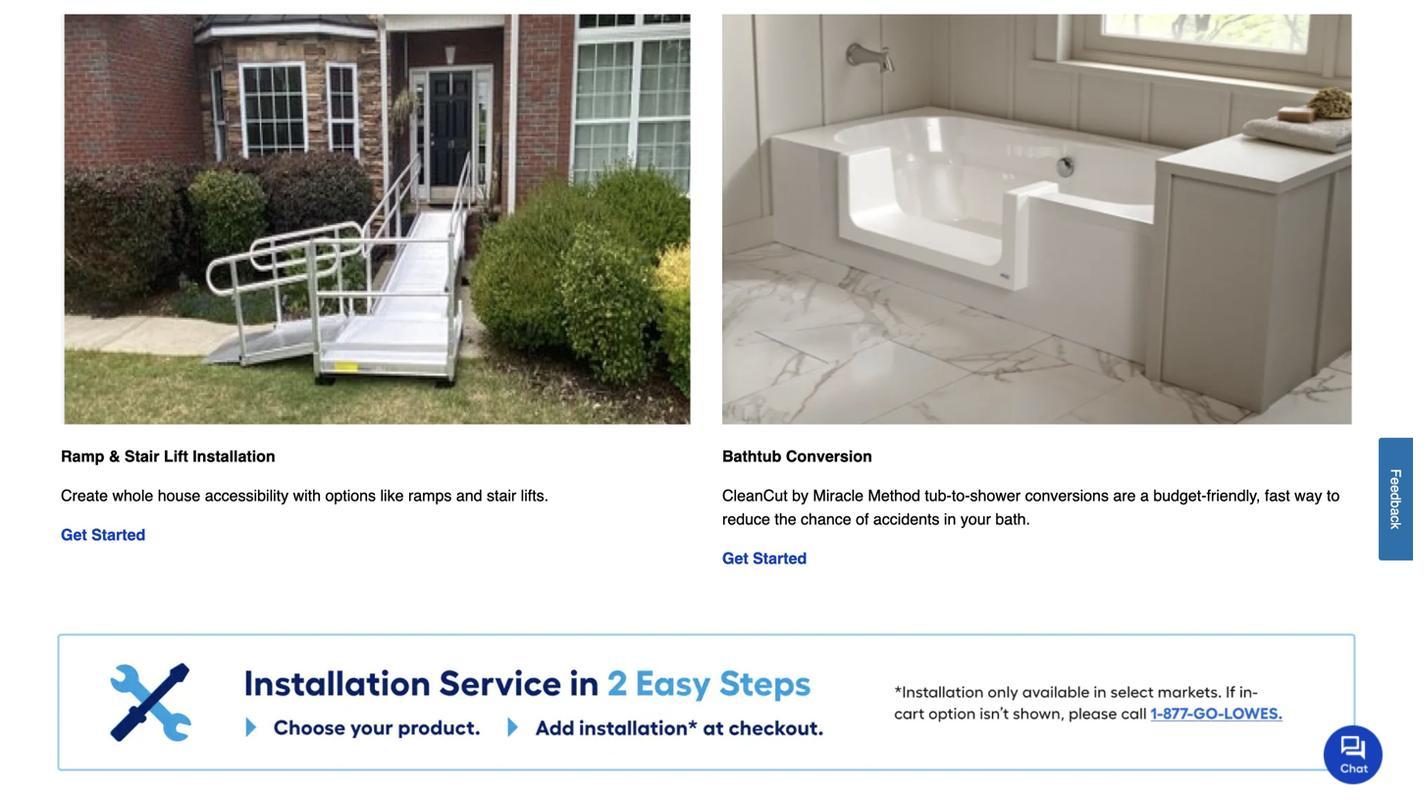 Task type: describe. For each thing, give the bounding box(es) containing it.
started for create
[[91, 526, 146, 544]]

are
[[1114, 486, 1136, 505]]

friendly,
[[1207, 486, 1261, 505]]

get for create whole house accessibility with options like ramps and stair lifts.
[[61, 526, 87, 544]]

ramp
[[61, 447, 104, 465]]

get started for create
[[61, 526, 146, 544]]

the
[[775, 510, 797, 528]]

d
[[1388, 492, 1404, 500]]

cleancut
[[722, 486, 788, 505]]

with
[[293, 486, 321, 505]]

accidents
[[873, 510, 940, 528]]

whole
[[112, 486, 153, 505]]

2 e from the top
[[1388, 485, 1404, 492]]

way
[[1295, 486, 1323, 505]]

by
[[792, 486, 809, 505]]

miracle
[[813, 486, 864, 505]]

conversions
[[1025, 486, 1109, 505]]

like
[[380, 486, 404, 505]]

ramps
[[408, 486, 452, 505]]

cleancut by miracle method tub-to-shower conversions are a budget-friendly, fast way to reduce the chance of accidents in your bath.
[[722, 486, 1340, 528]]

a inside 'button'
[[1388, 508, 1404, 515]]

house
[[158, 486, 201, 505]]

a inside cleancut by miracle method tub-to-shower conversions are a budget-friendly, fast way to reduce the chance of accidents in your bath.
[[1141, 486, 1149, 505]]

b
[[1388, 500, 1404, 508]]

k
[[1388, 522, 1404, 529]]

to-
[[952, 486, 970, 505]]

f e e d b a c k button
[[1379, 438, 1413, 560]]

fast
[[1265, 486, 1290, 505]]

in
[[944, 510, 956, 528]]



Task type: locate. For each thing, give the bounding box(es) containing it.
bath.
[[996, 510, 1031, 528]]

ramp & stair lift installation
[[61, 447, 276, 465]]

installation service in 2 easy steps. image
[[57, 633, 1357, 771]]

started
[[91, 526, 146, 544], [753, 549, 807, 567]]

a up k
[[1388, 508, 1404, 515]]

a beige bathroom with a white bathtub converted into a step-in tub. image
[[722, 14, 1353, 425]]

get started link
[[61, 526, 146, 544], [722, 549, 807, 567]]

budget-
[[1154, 486, 1207, 505]]

0 vertical spatial started
[[91, 526, 146, 544]]

e up b
[[1388, 485, 1404, 492]]

started down the
[[753, 549, 807, 567]]

get started link down reduce
[[722, 549, 807, 567]]

e
[[1388, 477, 1404, 485], [1388, 485, 1404, 492]]

get started link for create
[[61, 526, 146, 544]]

get started down create
[[61, 526, 146, 544]]

1 horizontal spatial get
[[722, 549, 749, 567]]

chat invite button image
[[1324, 725, 1384, 784]]

get for cleancut by miracle method tub-to-shower conversions are a budget-friendly, fast way to reduce the chance of accidents in your bath.
[[722, 549, 749, 567]]

lifts.
[[521, 486, 549, 505]]

options
[[325, 486, 376, 505]]

get down reduce
[[722, 549, 749, 567]]

and
[[456, 486, 482, 505]]

get down create
[[61, 526, 87, 544]]

tub-
[[925, 486, 952, 505]]

your
[[961, 510, 991, 528]]

1 vertical spatial get started
[[722, 549, 807, 567]]

to
[[1327, 486, 1340, 505]]

bathtub
[[722, 447, 782, 465]]

0 horizontal spatial get
[[61, 526, 87, 544]]

1 vertical spatial get started link
[[722, 549, 807, 567]]

f e e d b a c k
[[1388, 469, 1404, 529]]

accessibility
[[205, 486, 289, 505]]

get
[[61, 526, 87, 544], [722, 549, 749, 567]]

get started link down create
[[61, 526, 146, 544]]

chance
[[801, 510, 852, 528]]

0 vertical spatial get started
[[61, 526, 146, 544]]

started down the whole
[[91, 526, 146, 544]]

an accessibility ramp in front of a brick home. image
[[61, 14, 691, 425]]

bathtub conversion
[[722, 447, 873, 465]]

1 vertical spatial get
[[722, 549, 749, 567]]

0 horizontal spatial get started
[[61, 526, 146, 544]]

get started
[[61, 526, 146, 544], [722, 549, 807, 567]]

method
[[868, 486, 921, 505]]

get started down reduce
[[722, 549, 807, 567]]

installation
[[193, 447, 276, 465]]

1 e from the top
[[1388, 477, 1404, 485]]

0 vertical spatial get
[[61, 526, 87, 544]]

e up d
[[1388, 477, 1404, 485]]

1 vertical spatial started
[[753, 549, 807, 567]]

lift
[[164, 447, 188, 465]]

conversion
[[786, 447, 873, 465]]

stair
[[125, 447, 159, 465]]

1 horizontal spatial get started
[[722, 549, 807, 567]]

shower
[[970, 486, 1021, 505]]

1 horizontal spatial get started link
[[722, 549, 807, 567]]

create
[[61, 486, 108, 505]]

0 vertical spatial get started link
[[61, 526, 146, 544]]

get started for cleancut
[[722, 549, 807, 567]]

1 horizontal spatial a
[[1388, 508, 1404, 515]]

c
[[1388, 515, 1404, 522]]

0 vertical spatial a
[[1141, 486, 1149, 505]]

0 horizontal spatial started
[[91, 526, 146, 544]]

0 horizontal spatial get started link
[[61, 526, 146, 544]]

1 vertical spatial a
[[1388, 508, 1404, 515]]

reduce
[[722, 510, 770, 528]]

a
[[1141, 486, 1149, 505], [1388, 508, 1404, 515]]

of
[[856, 510, 869, 528]]

1 horizontal spatial started
[[753, 549, 807, 567]]

a right "are"
[[1141, 486, 1149, 505]]

get started link for cleancut
[[722, 549, 807, 567]]

&
[[109, 447, 120, 465]]

stair
[[487, 486, 517, 505]]

f
[[1388, 469, 1404, 477]]

0 horizontal spatial a
[[1141, 486, 1149, 505]]

create whole house accessibility with options like ramps and stair lifts.
[[61, 486, 549, 505]]

started for cleancut
[[753, 549, 807, 567]]



Task type: vqa. For each thing, say whether or not it's contained in the screenshot.
in- within the TO OPT-OUT FROM LOWE'S PUSH NOTIFICATIONS, PLEASE ADJUST THE PERMISSIONS IN YOUR MOBILE DEVICE. THIS OPT-OUT DOES NOT APPLY TO IN-APP NOTIFICATIONS.
no



